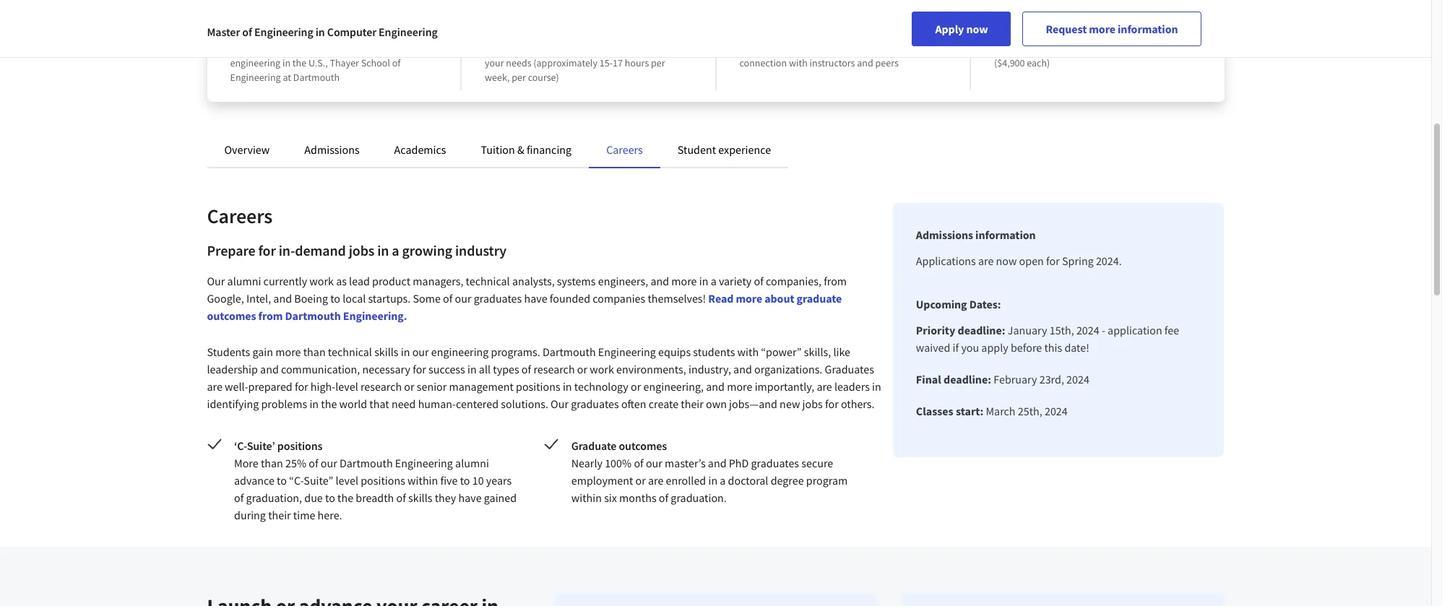 Task type: describe. For each thing, give the bounding box(es) containing it.
graduation,
[[246, 491, 302, 505]]

founded
[[550, 291, 590, 306]]

engineering inside earn an ivy league degree from one of the first professional schools of engineering in the u.s., thayer school of engineering at dartmouth
[[230, 71, 281, 84]]

and right industry,
[[733, 362, 752, 376]]

engineering up schools
[[379, 25, 438, 39]]

alumni inside 'c-suite' positions more than 25% of our dartmouth engineering alumni advance to "c-suite" level positions within five to 10 years of graduation, due to the breadth of skills they have gained during their time here.
[[455, 456, 489, 470]]

students
[[693, 345, 735, 359]]

experience
[[718, 142, 771, 157]]

schools
[[371, 42, 403, 55]]

a inside graduate outcomes nearly 100% of our master's and phd graduates secure employment or are enrolled in a doctoral degree program within six months of graduation.
[[720, 473, 726, 488]]

within inside 'c-suite' positions more than 25% of our dartmouth engineering alumni advance to "c-suite" level positions within five to 10 years of graduation, due to the breadth of skills they have gained during their time here.
[[408, 473, 438, 488]]

nearly
[[571, 456, 603, 470]]

their inside 'c-suite' positions more than 25% of our dartmouth engineering alumni advance to "c-suite" level positions within five to 10 years of graduation, due to the breadth of skills they have gained during their time here.
[[268, 508, 291, 522]]

outcomes inside graduate outcomes nearly 100% of our master's and phd graduates secure employment or are enrolled in a doctoral degree program within six months of graduation.
[[619, 439, 667, 453]]

2 vertical spatial per
[[512, 71, 526, 84]]

first
[[299, 42, 315, 55]]

phd
[[729, 456, 749, 470]]

academics link
[[394, 142, 446, 157]]

necessary
[[362, 362, 410, 376]]

of up from
[[242, 25, 252, 39]]

course)
[[528, 71, 559, 84]]

as
[[336, 274, 347, 288]]

and up peers
[[886, 42, 902, 55]]

technical inside our alumni currently work as lead product managers, technical analysts, systems engineers, and more in a variety of companies, from google, intel, and boeing to local startups. some of our graduates have founded companies themselves!
[[466, 274, 510, 288]]

engineering inside students gain more than technical skills in our engineering programs. dartmouth engineering equips students with "power" skills, like leadership and communication, necessary for success in all types of research or work environments, industry, and organizations. graduates are well-prepared for high-level research or senior management positions in technology or engineering, and more importantly, are leaders in identifying problems in the world that need human-centered solutions. our graduates often create their own jobs—and new jobs for others.
[[598, 345, 656, 359]]

request
[[1046, 22, 1087, 36]]

or up the "need"
[[404, 379, 414, 394]]

tuition & financing
[[481, 142, 572, 157]]

more inside our alumni currently work as lead product managers, technical analysts, systems engineers, and more in a variety of companies, from google, intel, and boeing to local startups. some of our graduates have founded companies themselves!
[[671, 274, 697, 288]]

financing
[[527, 142, 572, 157]]

are left 'leaders'
[[817, 379, 832, 394]]

lecture videos, hands-on projects, and connection with instructors and peers
[[739, 42, 902, 69]]

the down first
[[293, 56, 306, 69]]

and up own
[[706, 379, 725, 394]]

program inside graduate outcomes nearly 100% of our master's and phd graduates secure employment or are enrolled in a doctoral degree program within six months of graduation.
[[806, 473, 848, 488]]

and down currently
[[273, 291, 292, 306]]

in left technology
[[563, 379, 572, 394]]

in inside earn an ivy league degree from one of the first professional schools of engineering in the u.s., thayer school of engineering at dartmouth
[[282, 56, 290, 69]]

within inside graduate outcomes nearly 100% of our master's and phd graduates secure employment or are enrolled in a doctoral degree program within six months of graduation.
[[571, 491, 602, 505]]

that inside students gain more than technical skills in our engineering programs. dartmouth engineering equips students with "power" skills, like leadership and communication, necessary for success in all types of research or work environments, industry, and organizations. graduates are well-prepared for high-level research or senior management positions in technology or engineering, and more importantly, are leaders in identifying problems in the world that need human-centered solutions. our graduates often create their own jobs—and new jobs for others.
[[369, 397, 389, 411]]

only
[[1011, 42, 1030, 55]]

schedule
[[611, 42, 649, 55]]

in up product
[[377, 241, 389, 259]]

priority
[[916, 323, 955, 337]]

2024 inside january 15th, 2024 - application fee waived if you apply before this date!
[[1076, 323, 1099, 337]]

more inside read more about graduate outcomes from dartmouth engineering.
[[736, 291, 762, 306]]

dartmouth inside 'c-suite' positions more than 25% of our dartmouth engineering alumni advance to "c-suite" level positions within five to 10 years of graduation, due to the breadth of skills they have gained during their time here.
[[340, 456, 393, 470]]

more
[[234, 456, 258, 470]]

apply
[[935, 22, 964, 36]]

engineering.
[[343, 308, 407, 323]]

of right the months
[[659, 491, 668, 505]]

1 horizontal spatial positions
[[361, 473, 405, 488]]

final
[[916, 372, 941, 387]]

positions inside students gain more than technical skills in our engineering programs. dartmouth engineering equips students with "power" skills, like leadership and communication, necessary for success in all types of research or work environments, industry, and organizations. graduates are well-prepared for high-level research or senior management positions in technology or engineering, and more importantly, are leaders in identifying problems in the world that need human-centered solutions. our graduates often create their own jobs—and new jobs for others.
[[516, 379, 560, 394]]

programs.
[[491, 345, 540, 359]]

work inside our alumni currently work as lead product managers, technical analysts, systems engineers, and more in a variety of companies, from google, intel, and boeing to local startups. some of our graduates have founded companies themselves!
[[309, 274, 334, 288]]

for inside $44,100 total cost pay only for courses you enroll in per term ($4,900 each)
[[1032, 42, 1043, 55]]

technology
[[574, 379, 628, 394]]

more up jobs—and
[[727, 379, 752, 394]]

complete
[[485, 42, 526, 55]]

deadline: for final
[[944, 372, 991, 387]]

request more information button
[[1023, 12, 1201, 46]]

or inside graduate outcomes nearly 100% of our master's and phd graduates secure employment or are enrolled in a doctoral degree program within six months of graduation.
[[635, 473, 646, 488]]

on for hands-
[[834, 42, 846, 55]]

dates:
[[969, 297, 1001, 311]]

from
[[230, 42, 252, 55]]

final deadline: february 23rd, 2024
[[916, 372, 1089, 387]]

our alumni currently work as lead product managers, technical analysts, systems engineers, and more in a variety of companies, from google, intel, and boeing to local startups. some of our graduates have founded companies themselves!
[[207, 274, 847, 306]]

our inside our alumni currently work as lead product managers, technical analysts, systems engineers, and more in a variety of companies, from google, intel, and boeing to local startups. some of our graduates have founded companies themselves!
[[455, 291, 471, 306]]

our inside graduate outcomes nearly 100% of our master's and phd graduates secure employment or are enrolled in a doctoral degree program within six months of graduation.
[[646, 456, 662, 470]]

often
[[621, 397, 646, 411]]

professional
[[317, 42, 369, 55]]

1 horizontal spatial careers
[[606, 142, 643, 157]]

graduates inside students gain more than technical skills in our engineering programs. dartmouth engineering equips students with "power" skills, like leadership and communication, necessary for success in all types of research or work environments, industry, and organizations. graduates are well-prepared for high-level research or senior management positions in technology or engineering, and more importantly, are leaders in identifying problems in the world that need human-centered solutions. our graduates often create their own jobs—and new jobs for others.
[[571, 397, 619, 411]]

companies,
[[766, 274, 821, 288]]

this
[[1044, 340, 1062, 355]]

start:
[[956, 404, 983, 418]]

for left others.
[[825, 397, 839, 411]]

product
[[372, 274, 410, 288]]

25th,
[[1018, 404, 1042, 418]]

work inside students gain more than technical skills in our engineering programs. dartmouth engineering equips students with "power" skills, like leadership and communication, necessary for success in all types of research or work environments, industry, and organizations. graduates are well-prepared for high-level research or senior management positions in technology or engineering, and more importantly, are leaders in identifying problems in the world that need human-centered solutions. our graduates often create their own jobs—and new jobs for others.
[[590, 362, 614, 376]]

suite'
[[247, 439, 275, 453]]

to left "c-
[[277, 473, 287, 488]]

for up the 'senior'
[[413, 362, 426, 376]]

doctoral
[[728, 473, 768, 488]]

and up the "prepared"
[[260, 362, 279, 376]]

17
[[613, 56, 623, 69]]

types
[[493, 362, 519, 376]]

1 horizontal spatial now
[[996, 254, 1017, 268]]

application
[[1108, 323, 1162, 337]]

engineers,
[[598, 274, 648, 288]]

you inside january 15th, 2024 - application fee waived if you apply before this date!
[[961, 340, 979, 355]]

deadline: for priority
[[958, 323, 1005, 337]]

jobs inside students gain more than technical skills in our engineering programs. dartmouth engineering equips students with "power" skills, like leadership and communication, necessary for success in all types of research or work environments, industry, and organizations. graduates are well-prepared for high-level research or senior management positions in technology or engineering, and more importantly, are leaders in identifying problems in the world that need human-centered solutions. our graduates often create their own jobs—and new jobs for others.
[[802, 397, 823, 411]]

skills,
[[804, 345, 831, 359]]

our inside students gain more than technical skills in our engineering programs. dartmouth engineering equips students with "power" skills, like leadership and communication, necessary for success in all types of research or work environments, industry, and organizations. graduates are well-prepared for high-level research or senior management positions in technology or engineering, and more importantly, are leaders in identifying problems in the world that need human-centered solutions. our graduates often create their own jobs—and new jobs for others.
[[551, 397, 569, 411]]

waived
[[916, 340, 950, 355]]

from inside read more about graduate outcomes from dartmouth engineering.
[[258, 308, 283, 323]]

currently
[[263, 274, 307, 288]]

term
[[1150, 42, 1171, 55]]

read more about graduate outcomes from dartmouth engineering. link
[[207, 291, 842, 323]]

week,
[[485, 71, 510, 84]]

and down 'projects,'
[[857, 56, 873, 69]]

classes
[[916, 404, 953, 418]]

february
[[994, 372, 1037, 387]]

priority deadline:
[[916, 323, 1005, 337]]

now inside button
[[966, 22, 988, 36]]

alumni inside our alumni currently work as lead product managers, technical analysts, systems engineers, and more in a variety of companies, from google, intel, and boeing to local startups. some of our graduates have founded companies themselves!
[[227, 274, 261, 288]]

program inside complete the program on the schedule that suits your needs (approximately 15-17 hours per week, per course)
[[544, 42, 580, 55]]

0 horizontal spatial information
[[975, 228, 1036, 242]]

&
[[517, 142, 524, 157]]

if
[[953, 340, 959, 355]]

overview link
[[224, 142, 270, 157]]

that inside complete the program on the schedule that suits your needs (approximately 15-17 hours per week, per course)
[[651, 42, 669, 55]]

for left high-
[[295, 379, 308, 394]]

students gain more than technical skills in our engineering programs. dartmouth engineering equips students with "power" skills, like leadership and communication, necessary for success in all types of research or work environments, industry, and organizations. graduates are well-prepared for high-level research or senior management positions in technology or engineering, and more importantly, are leaders in identifying problems in the world that need human-centered solutions. our graduates often create their own jobs—and new jobs for others.
[[207, 345, 881, 411]]

of down schools
[[392, 56, 401, 69]]

the inside students gain more than technical skills in our engineering programs. dartmouth engineering equips students with "power" skills, like leadership and communication, necessary for success in all types of research or work environments, industry, and organizations. graduates are well-prepared for high-level research or senior management positions in technology or engineering, and more importantly, are leaders in identifying problems in the world that need human-centered solutions. our graduates often create their own jobs—and new jobs for others.
[[321, 397, 337, 411]]

advance
[[234, 473, 274, 488]]

one
[[254, 42, 270, 55]]

and up themselves!
[[651, 274, 669, 288]]

hours
[[625, 56, 649, 69]]

analysts,
[[512, 274, 555, 288]]

importantly,
[[755, 379, 814, 394]]

engineering inside earn an ivy league degree from one of the first professional schools of engineering in the u.s., thayer school of engineering at dartmouth
[[230, 56, 280, 69]]

15-
[[599, 56, 613, 69]]

apply now
[[935, 22, 988, 36]]

date!
[[1064, 340, 1089, 355]]

organizations.
[[754, 362, 822, 376]]

instructors
[[810, 56, 855, 69]]

needs
[[506, 56, 531, 69]]

in up the professional at the left of the page
[[316, 25, 325, 39]]

in inside graduate outcomes nearly 100% of our master's and phd graduates secure employment or are enrolled in a doctoral degree program within six months of graduation.
[[708, 473, 718, 488]]

degree inside earn an ivy league degree from one of the first professional schools of engineering in the u.s., thayer school of engineering at dartmouth
[[347, 22, 390, 40]]

january 15th, 2024 - application fee waived if you apply before this date!
[[916, 323, 1179, 355]]

per inside $44,100 total cost pay only for courses you enroll in per term ($4,900 each)
[[1134, 42, 1148, 55]]

are left 'well-'
[[207, 379, 222, 394]]

than inside students gain more than technical skills in our engineering programs. dartmouth engineering equips students with "power" skills, like leadership and communication, necessary for success in all types of research or work environments, industry, and organizations. graduates are well-prepared for high-level research or senior management positions in technology or engineering, and more importantly, are leaders in identifying problems in the world that need human-centered solutions. our graduates often create their own jobs—and new jobs for others.
[[303, 345, 326, 359]]

admissions for admissions information
[[916, 228, 973, 242]]

outcomes inside read more about graduate outcomes from dartmouth engineering.
[[207, 308, 256, 323]]

lead
[[349, 274, 370, 288]]

to right due
[[325, 491, 335, 505]]

employment
[[571, 473, 633, 488]]

tuition
[[481, 142, 515, 157]]

admissions for admissions
[[304, 142, 360, 157]]

peers
[[875, 56, 899, 69]]

our inside students gain more than technical skills in our engineering programs. dartmouth engineering equips students with "power" skills, like leadership and communication, necessary for success in all types of research or work environments, industry, and organizations. graduates are well-prepared for high-level research or senior management positions in technology or engineering, and more importantly, are leaders in identifying problems in the world that need human-centered solutions. our graduates often create their own jobs—and new jobs for others.
[[412, 345, 429, 359]]

january
[[1008, 323, 1047, 337]]

the up 15-
[[595, 42, 609, 55]]

have for gained
[[458, 491, 482, 505]]

degree inside graduate outcomes nearly 100% of our master's and phd graduates secure employment or are enrolled in a doctoral degree program within six months of graduation.
[[771, 473, 804, 488]]

$44,100 total cost pay only for courses you enroll in per term ($4,900 each)
[[994, 22, 1171, 69]]

engineering inside students gain more than technical skills in our engineering programs. dartmouth engineering equips students with "power" skills, like leadership and communication, necessary for success in all types of research or work environments, industry, and organizations. graduates are well-prepared for high-level research or senior management positions in technology or engineering, and more importantly, are leaders in identifying problems in the world that need human-centered solutions. our graduates often create their own jobs—and new jobs for others.
[[431, 345, 489, 359]]

a inside our alumni currently work as lead product managers, technical analysts, systems engineers, and more in a variety of companies, from google, intel, and boeing to local startups. some of our graduates have founded companies themselves!
[[711, 274, 716, 288]]

dartmouth inside students gain more than technical skills in our engineering programs. dartmouth engineering equips students with "power" skills, like leadership and communication, necessary for success in all types of research or work environments, industry, and organizations. graduates are well-prepared for high-level research or senior management positions in technology or engineering, and more importantly, are leaders in identifying problems in the world that need human-centered solutions. our graduates often create their own jobs—and new jobs for others.
[[543, 345, 596, 359]]

or up often on the bottom left of page
[[631, 379, 641, 394]]

engineering up one on the left top
[[254, 25, 313, 39]]

years
[[486, 473, 512, 488]]

careers link
[[606, 142, 643, 157]]

need
[[392, 397, 416, 411]]

dartmouth inside read more about graduate outcomes from dartmouth engineering.
[[285, 308, 341, 323]]

0 vertical spatial jobs
[[349, 241, 374, 259]]

technical inside students gain more than technical skills in our engineering programs. dartmouth engineering equips students with "power" skills, like leadership and communication, necessary for success in all types of research or work environments, industry, and organizations. graduates are well-prepared for high-level research or senior management positions in technology or engineering, and more importantly, are leaders in identifying problems in the world that need human-centered solutions. our graduates often create their own jobs—and new jobs for others.
[[328, 345, 372, 359]]

admissions information
[[916, 228, 1036, 242]]

the left first
[[283, 42, 297, 55]]

23rd,
[[1039, 372, 1064, 387]]

classes start: march 25th, 2024
[[916, 404, 1068, 418]]



Task type: vqa. For each thing, say whether or not it's contained in the screenshot.
ALUMNI within 'Our alumni currently work as lead product managers, technical analysts, systems engineers, and more in a variety of companies, from Google, Intel, and Boeing to local startups. Some of our graduates have founded companies themselves!'
yes



Task type: locate. For each thing, give the bounding box(es) containing it.
graduate
[[571, 439, 616, 453]]

to inside our alumni currently work as lead product managers, technical analysts, systems engineers, and more in a variety of companies, from google, intel, and boeing to local startups. some of our graduates have founded companies themselves!
[[330, 291, 340, 306]]

with inside the lecture videos, hands-on projects, and connection with instructors and peers
[[789, 56, 808, 69]]

level inside students gain more than technical skills in our engineering programs. dartmouth engineering equips students with "power" skills, like leadership and communication, necessary for success in all types of research or work environments, industry, and organizations. graduates are well-prepared for high-level research or senior management positions in technology or engineering, and more importantly, are leaders in identifying problems in the world that need human-centered solutions. our graduates often create their own jobs—and new jobs for others.
[[335, 379, 358, 394]]

1 vertical spatial degree
[[771, 473, 804, 488]]

1 vertical spatial information
[[975, 228, 1036, 242]]

prepare
[[207, 241, 255, 259]]

1 vertical spatial positions
[[277, 439, 323, 453]]

prepare for in-demand jobs in a growing industry
[[207, 241, 507, 259]]

u.s.,
[[308, 56, 328, 69]]

on for program
[[582, 42, 593, 55]]

engineering up five
[[395, 456, 453, 470]]

"c-
[[289, 473, 304, 488]]

more right gain
[[275, 345, 301, 359]]

information up 'applications are now open for spring 2024.'
[[975, 228, 1036, 242]]

0 vertical spatial technical
[[466, 274, 510, 288]]

about
[[765, 291, 794, 306]]

1 vertical spatial skills
[[408, 491, 432, 505]]

graduate outcomes nearly 100% of our master's and phd graduates secure employment or are enrolled in a doctoral degree program within six months of graduation.
[[571, 439, 848, 505]]

than inside 'c-suite' positions more than 25% of our dartmouth engineering alumni advance to "c-suite" level positions within five to 10 years of graduation, due to the breadth of skills they have gained during their time here.
[[261, 456, 283, 470]]

0 horizontal spatial work
[[309, 274, 334, 288]]

2 vertical spatial 2024
[[1045, 404, 1068, 418]]

1 vertical spatial engineering
[[431, 345, 489, 359]]

tuition & financing link
[[481, 142, 572, 157]]

more inside button
[[1089, 22, 1115, 36]]

deadline: up apply
[[958, 323, 1005, 337]]

0 vertical spatial deadline:
[[958, 323, 1005, 337]]

1 horizontal spatial that
[[651, 42, 669, 55]]

of right 25%
[[309, 456, 318, 470]]

banner background image
[[0, 0, 1431, 56]]

local
[[343, 291, 366, 306]]

from inside our alumni currently work as lead product managers, technical analysts, systems engineers, and more in a variety of companies, from google, intel, and boeing to local startups. some of our graduates have founded companies themselves!
[[824, 274, 847, 288]]

2024 for classes start: march 25th, 2024
[[1045, 404, 1068, 418]]

with inside students gain more than technical skills in our engineering programs. dartmouth engineering equips students with "power" skills, like leadership and communication, necessary for success in all types of research or work environments, industry, and organizations. graduates are well-prepared for high-level research or senior management positions in technology or engineering, and more importantly, are leaders in identifying problems in the world that need human-centered solutions. our graduates often create their own jobs—and new jobs for others.
[[737, 345, 759, 359]]

dartmouth up technology
[[543, 345, 596, 359]]

0 vertical spatial degree
[[347, 22, 390, 40]]

1 vertical spatial our
[[551, 397, 569, 411]]

alumni up 10
[[455, 456, 489, 470]]

careers up prepare
[[207, 203, 273, 229]]

dartmouth down u.s.,
[[293, 71, 340, 84]]

are inside graduate outcomes nearly 100% of our master's and phd graduates secure employment or are enrolled in a doctoral degree program within six months of graduation.
[[648, 473, 663, 488]]

you down cost
[[1080, 42, 1096, 55]]

in right 'leaders'
[[872, 379, 881, 394]]

dartmouth inside earn an ivy league degree from one of the first professional schools of engineering in the u.s., thayer school of engineering at dartmouth
[[293, 71, 340, 84]]

than up communication,
[[303, 345, 326, 359]]

1 vertical spatial admissions
[[916, 228, 973, 242]]

1 vertical spatial a
[[711, 274, 716, 288]]

students
[[207, 345, 250, 359]]

1 horizontal spatial skills
[[408, 491, 432, 505]]

earn
[[230, 22, 259, 40]]

academics
[[394, 142, 446, 157]]

1 vertical spatial 2024
[[1066, 372, 1089, 387]]

to left 10
[[460, 473, 470, 488]]

more up enroll
[[1089, 22, 1115, 36]]

level
[[335, 379, 358, 394], [336, 473, 358, 488]]

graduates down analysts,
[[474, 291, 522, 306]]

engineering down one on the left top
[[230, 71, 281, 84]]

their
[[681, 397, 704, 411], [268, 508, 291, 522]]

are up the months
[[648, 473, 663, 488]]

or up technology
[[577, 362, 587, 376]]

and inside graduate outcomes nearly 100% of our master's and phd graduates secure employment or are enrolled in a doctoral degree program within six months of graduation.
[[708, 456, 726, 470]]

of right 100%
[[634, 456, 644, 470]]

now left the open on the top right
[[996, 254, 1017, 268]]

per down the needs
[[512, 71, 526, 84]]

admissions link
[[304, 142, 360, 157]]

gain
[[252, 345, 273, 359]]

1 horizontal spatial graduates
[[571, 397, 619, 411]]

information up 'term'
[[1118, 22, 1178, 36]]

0 horizontal spatial our
[[207, 274, 225, 288]]

master
[[207, 25, 240, 39]]

outcomes up 100%
[[619, 439, 667, 453]]

0 vertical spatial program
[[544, 42, 580, 55]]

0 vertical spatial their
[[681, 397, 704, 411]]

of right schools
[[405, 42, 414, 55]]

0 vertical spatial per
[[1134, 42, 1148, 55]]

alumni
[[227, 274, 261, 288], [455, 456, 489, 470]]

0 vertical spatial information
[[1118, 22, 1178, 36]]

or
[[577, 362, 587, 376], [404, 379, 414, 394], [631, 379, 641, 394], [635, 473, 646, 488]]

graduates down technology
[[571, 397, 619, 411]]

request more information
[[1046, 22, 1178, 36]]

0 horizontal spatial skills
[[374, 345, 398, 359]]

1 vertical spatial research
[[360, 379, 402, 394]]

0 horizontal spatial research
[[360, 379, 402, 394]]

0 horizontal spatial that
[[369, 397, 389, 411]]

2 on from the left
[[834, 42, 846, 55]]

from up graduate
[[824, 274, 847, 288]]

high-
[[311, 379, 335, 394]]

in up at
[[282, 56, 290, 69]]

2 vertical spatial a
[[720, 473, 726, 488]]

graduate
[[797, 291, 842, 306]]

work up technology
[[590, 362, 614, 376]]

25%
[[285, 456, 306, 470]]

1 horizontal spatial a
[[711, 274, 716, 288]]

in
[[316, 25, 325, 39], [1124, 42, 1132, 55], [282, 56, 290, 69], [377, 241, 389, 259], [699, 274, 708, 288], [401, 345, 410, 359], [467, 362, 477, 376], [563, 379, 572, 394], [872, 379, 881, 394], [310, 397, 319, 411], [708, 473, 718, 488]]

1 vertical spatial have
[[458, 491, 482, 505]]

on inside the lecture videos, hands-on projects, and connection with instructors and peers
[[834, 42, 846, 55]]

during
[[234, 508, 266, 522]]

engineering
[[230, 56, 280, 69], [431, 345, 489, 359]]

success
[[428, 362, 465, 376]]

0 vertical spatial work
[[309, 274, 334, 288]]

skills inside 'c-suite' positions more than 25% of our dartmouth engineering alumni advance to "c-suite" level positions within five to 10 years of graduation, due to the breadth of skills they have gained during their time here.
[[408, 491, 432, 505]]

2024 right 25th,
[[1045, 404, 1068, 418]]

complete the program on the schedule that suits your needs (approximately 15-17 hours per week, per course)
[[485, 42, 690, 84]]

you right if at the right bottom of the page
[[961, 340, 979, 355]]

1 horizontal spatial have
[[524, 291, 547, 306]]

positions up solutions.
[[516, 379, 560, 394]]

1 horizontal spatial their
[[681, 397, 704, 411]]

0 horizontal spatial positions
[[277, 439, 323, 453]]

of right types
[[522, 362, 531, 376]]

2024 left -
[[1076, 323, 1099, 337]]

of inside students gain more than technical skills in our engineering programs. dartmouth engineering equips students with "power" skills, like leadership and communication, necessary for success in all types of research or work environments, industry, and organizations. graduates are well-prepared for high-level research or senior management positions in technology or engineering, and more importantly, are leaders in identifying problems in the world that need human-centered solutions. our graduates often create their own jobs—and new jobs for others.
[[522, 362, 531, 376]]

0 vertical spatial with
[[789, 56, 808, 69]]

dartmouth
[[293, 71, 340, 84], [285, 308, 341, 323], [543, 345, 596, 359], [340, 456, 393, 470]]

within
[[408, 473, 438, 488], [571, 491, 602, 505]]

skills inside students gain more than technical skills in our engineering programs. dartmouth engineering equips students with "power" skills, like leadership and communication, necessary for success in all types of research or work environments, industry, and organizations. graduates are well-prepared for high-level research or senior management positions in technology or engineering, and more importantly, are leaders in identifying problems in the world that need human-centered solutions. our graduates often create their own jobs—and new jobs for others.
[[374, 345, 398, 359]]

careers left student
[[606, 142, 643, 157]]

0 horizontal spatial you
[[961, 340, 979, 355]]

managers,
[[413, 274, 463, 288]]

0 vertical spatial have
[[524, 291, 547, 306]]

their left own
[[681, 397, 704, 411]]

applications
[[916, 254, 976, 268]]

jobs—and
[[729, 397, 777, 411]]

0 vertical spatial within
[[408, 473, 438, 488]]

0 horizontal spatial on
[[582, 42, 593, 55]]

0 vertical spatial that
[[651, 42, 669, 55]]

per right hours
[[651, 56, 665, 69]]

0 vertical spatial you
[[1080, 42, 1096, 55]]

variety
[[719, 274, 752, 288]]

to
[[330, 291, 340, 306], [277, 473, 287, 488], [460, 473, 470, 488], [325, 491, 335, 505]]

0 horizontal spatial their
[[268, 508, 291, 522]]

0 vertical spatial level
[[335, 379, 358, 394]]

student experience
[[678, 142, 771, 157]]

research down necessary
[[360, 379, 402, 394]]

work
[[309, 274, 334, 288], [590, 362, 614, 376]]

our right solutions.
[[551, 397, 569, 411]]

1 on from the left
[[582, 42, 593, 55]]

per left 'term'
[[1134, 42, 1148, 55]]

you inside $44,100 total cost pay only for courses you enroll in per term ($4,900 each)
[[1080, 42, 1096, 55]]

graduates inside graduate outcomes nearly 100% of our master's and phd graduates secure employment or are enrolled in a doctoral degree program within six months of graduation.
[[751, 456, 799, 470]]

1 horizontal spatial technical
[[466, 274, 510, 288]]

our
[[207, 274, 225, 288], [551, 397, 569, 411]]

1 horizontal spatial with
[[789, 56, 808, 69]]

1 horizontal spatial program
[[806, 473, 848, 488]]

1 horizontal spatial on
[[834, 42, 846, 55]]

in inside our alumni currently work as lead product managers, technical analysts, systems engineers, and more in a variety of companies, from google, intel, and boeing to local startups. some of our graduates have founded companies themselves!
[[699, 274, 708, 288]]

thayer
[[330, 56, 359, 69]]

now right "apply"
[[966, 22, 988, 36]]

0 horizontal spatial now
[[966, 22, 988, 36]]

engineering,
[[643, 379, 704, 394]]

skills left "they"
[[408, 491, 432, 505]]

1 horizontal spatial outcomes
[[619, 439, 667, 453]]

more
[[1089, 22, 1115, 36], [671, 274, 697, 288], [736, 291, 762, 306], [275, 345, 301, 359], [727, 379, 752, 394]]

from down intel,
[[258, 308, 283, 323]]

our up suite"
[[321, 456, 337, 470]]

engineering up environments,
[[598, 345, 656, 359]]

1 vertical spatial per
[[651, 56, 665, 69]]

1 horizontal spatial degree
[[771, 473, 804, 488]]

program up (approximately
[[544, 42, 580, 55]]

0 vertical spatial positions
[[516, 379, 560, 394]]

dartmouth down boeing
[[285, 308, 341, 323]]

of right breadth
[[396, 491, 406, 505]]

more up themselves!
[[671, 274, 697, 288]]

a up product
[[392, 241, 399, 259]]

1 horizontal spatial from
[[824, 274, 847, 288]]

'c-
[[234, 439, 247, 453]]

1 horizontal spatial than
[[303, 345, 326, 359]]

1 horizontal spatial per
[[651, 56, 665, 69]]

environments,
[[616, 362, 686, 376]]

jobs right 'new'
[[802, 397, 823, 411]]

in inside $44,100 total cost pay only for courses you enroll in per term ($4,900 each)
[[1124, 42, 1132, 55]]

student
[[678, 142, 716, 157]]

(approximately
[[533, 56, 597, 69]]

0 horizontal spatial from
[[258, 308, 283, 323]]

1 vertical spatial graduates
[[571, 397, 619, 411]]

0 horizontal spatial degree
[[347, 22, 390, 40]]

have inside our alumni currently work as lead product managers, technical analysts, systems engineers, and more in a variety of companies, from google, intel, and boeing to local startups. some of our graduates have founded companies themselves!
[[524, 291, 547, 306]]

our inside our alumni currently work as lead product managers, technical analysts, systems engineers, and more in a variety of companies, from google, intel, and boeing to local startups. some of our graduates have founded companies themselves!
[[207, 274, 225, 288]]

your
[[485, 56, 504, 69]]

each)
[[1027, 56, 1050, 69]]

0 horizontal spatial careers
[[207, 203, 273, 229]]

1 vertical spatial with
[[737, 345, 759, 359]]

have down analysts,
[[524, 291, 547, 306]]

1 horizontal spatial you
[[1080, 42, 1096, 55]]

are down 'admissions information'
[[978, 254, 994, 268]]

of right variety
[[754, 274, 764, 288]]

now
[[966, 22, 988, 36], [996, 254, 1017, 268]]

0 vertical spatial from
[[824, 274, 847, 288]]

0 vertical spatial admissions
[[304, 142, 360, 157]]

2 horizontal spatial a
[[720, 473, 726, 488]]

graduates up doctoral
[[751, 456, 799, 470]]

0 vertical spatial a
[[392, 241, 399, 259]]

1 horizontal spatial alumni
[[455, 456, 489, 470]]

for left in-
[[258, 241, 276, 259]]

graduates inside our alumni currently work as lead product managers, technical analysts, systems engineers, and more in a variety of companies, from google, intel, and boeing to local startups. some of our graduates have founded companies themselves!
[[474, 291, 522, 306]]

positions up 25%
[[277, 439, 323, 453]]

are
[[978, 254, 994, 268], [207, 379, 222, 394], [817, 379, 832, 394], [648, 473, 663, 488]]

of up during
[[234, 491, 244, 505]]

1 vertical spatial work
[[590, 362, 614, 376]]

our down managers,
[[455, 291, 471, 306]]

in up necessary
[[401, 345, 410, 359]]

0 vertical spatial than
[[303, 345, 326, 359]]

0 vertical spatial now
[[966, 22, 988, 36]]

0 horizontal spatial have
[[458, 491, 482, 505]]

program down secure
[[806, 473, 848, 488]]

information inside button
[[1118, 22, 1178, 36]]

our inside 'c-suite' positions more than 25% of our dartmouth engineering alumni advance to "c-suite" level positions within five to 10 years of graduation, due to the breadth of skills they have gained during their time here.
[[321, 456, 337, 470]]

solutions.
[[501, 397, 548, 411]]

for
[[1032, 42, 1043, 55], [258, 241, 276, 259], [1046, 254, 1060, 268], [413, 362, 426, 376], [295, 379, 308, 394], [825, 397, 839, 411]]

enroll
[[1098, 42, 1122, 55]]

growing
[[402, 241, 452, 259]]

1 horizontal spatial within
[[571, 491, 602, 505]]

0 vertical spatial engineering
[[230, 56, 280, 69]]

have down 10
[[458, 491, 482, 505]]

suits
[[671, 42, 690, 55]]

our up 'success'
[[412, 345, 429, 359]]

human-
[[418, 397, 456, 411]]

in left the all
[[467, 362, 477, 376]]

school
[[361, 56, 390, 69]]

1 horizontal spatial information
[[1118, 22, 1178, 36]]

jobs up lead
[[349, 241, 374, 259]]

careers
[[606, 142, 643, 157], [207, 203, 273, 229]]

1 vertical spatial technical
[[328, 345, 372, 359]]

for right the open on the top right
[[1046, 254, 1060, 268]]

0 vertical spatial our
[[207, 274, 225, 288]]

have inside 'c-suite' positions more than 25% of our dartmouth engineering alumni advance to "c-suite" level positions within five to 10 years of graduation, due to the breadth of skills they have gained during their time here.
[[458, 491, 482, 505]]

1 vertical spatial their
[[268, 508, 291, 522]]

projects,
[[848, 42, 884, 55]]

'c-suite' positions more than 25% of our dartmouth engineering alumni advance to "c-suite" level positions within five to 10 years of graduation, due to the breadth of skills they have gained during their time here.
[[234, 439, 517, 522]]

research
[[533, 362, 575, 376], [360, 379, 402, 394]]

1 vertical spatial from
[[258, 308, 283, 323]]

1 level from the top
[[335, 379, 358, 394]]

1 horizontal spatial jobs
[[802, 397, 823, 411]]

dartmouth up breadth
[[340, 456, 393, 470]]

total
[[1045, 22, 1073, 40]]

alumni up intel,
[[227, 274, 261, 288]]

for up the each)
[[1032, 42, 1043, 55]]

on up instructors
[[834, 42, 846, 55]]

demand
[[295, 241, 346, 259]]

0 horizontal spatial per
[[512, 71, 526, 84]]

in down high-
[[310, 397, 319, 411]]

open
[[1019, 254, 1044, 268]]

their down graduation,
[[268, 508, 291, 522]]

to down as
[[330, 291, 340, 306]]

their inside students gain more than technical skills in our engineering programs. dartmouth engineering equips students with "power" skills, like leadership and communication, necessary for success in all types of research or work environments, industry, and organizations. graduates are well-prepared for high-level research or senior management positions in technology or engineering, and more importantly, are leaders in identifying problems in the world that need human-centered solutions. our graduates often create their own jobs—and new jobs for others.
[[681, 397, 704, 411]]

master's
[[665, 456, 706, 470]]

have
[[524, 291, 547, 306], [458, 491, 482, 505]]

2 horizontal spatial positions
[[516, 379, 560, 394]]

months
[[619, 491, 656, 505]]

level inside 'c-suite' positions more than 25% of our dartmouth engineering alumni advance to "c-suite" level positions within five to 10 years of graduation, due to the breadth of skills they have gained during their time here.
[[336, 473, 358, 488]]

world
[[339, 397, 367, 411]]

fee
[[1165, 323, 1179, 337]]

the inside 'c-suite' positions more than 25% of our dartmouth engineering alumni advance to "c-suite" level positions within five to 10 years of graduation, due to the breadth of skills they have gained during their time here.
[[337, 491, 353, 505]]

0 vertical spatial skills
[[374, 345, 398, 359]]

1 vertical spatial you
[[961, 340, 979, 355]]

have for founded
[[524, 291, 547, 306]]

1 vertical spatial careers
[[207, 203, 273, 229]]

1 vertical spatial than
[[261, 456, 283, 470]]

hands-
[[805, 42, 834, 55]]

1 vertical spatial deadline:
[[944, 372, 991, 387]]

of down managers,
[[443, 291, 453, 306]]

1 horizontal spatial research
[[533, 362, 575, 376]]

2024 right 23rd,
[[1066, 372, 1089, 387]]

0 vertical spatial 2024
[[1076, 323, 1099, 337]]

0 horizontal spatial than
[[261, 456, 283, 470]]

program
[[544, 42, 580, 55], [806, 473, 848, 488]]

0 vertical spatial alumni
[[227, 274, 261, 288]]

the up the needs
[[528, 42, 542, 55]]

technical down industry
[[466, 274, 510, 288]]

degree up schools
[[347, 22, 390, 40]]

2 vertical spatial positions
[[361, 473, 405, 488]]

positions
[[516, 379, 560, 394], [277, 439, 323, 453], [361, 473, 405, 488]]

on inside complete the program on the schedule that suits your needs (approximately 15-17 hours per week, per course)
[[582, 42, 593, 55]]

deadline: up start:
[[944, 372, 991, 387]]

level right suite"
[[336, 473, 358, 488]]

0 horizontal spatial a
[[392, 241, 399, 259]]

2 horizontal spatial graduates
[[751, 456, 799, 470]]

spring
[[1062, 254, 1094, 268]]

all
[[479, 362, 491, 376]]

engineering inside 'c-suite' positions more than 25% of our dartmouth engineering alumni advance to "c-suite" level positions within five to 10 years of graduation, due to the breadth of skills they have gained during their time here.
[[395, 456, 453, 470]]

or up the months
[[635, 473, 646, 488]]

with down videos,
[[789, 56, 808, 69]]

create
[[649, 397, 678, 411]]

2024 for final deadline: february 23rd, 2024
[[1066, 372, 1089, 387]]

master of engineering in computer engineering
[[207, 25, 438, 39]]

in up read
[[699, 274, 708, 288]]

with
[[789, 56, 808, 69], [737, 345, 759, 359]]

before
[[1011, 340, 1042, 355]]

1 horizontal spatial work
[[590, 362, 614, 376]]

startups.
[[368, 291, 411, 306]]

2 vertical spatial graduates
[[751, 456, 799, 470]]

2 level from the top
[[336, 473, 358, 488]]

1 horizontal spatial admissions
[[916, 228, 973, 242]]

within down employment
[[571, 491, 602, 505]]

time
[[293, 508, 315, 522]]

companies
[[593, 291, 645, 306]]

here.
[[318, 508, 342, 522]]

of right one on the left top
[[272, 42, 281, 55]]

work left as
[[309, 274, 334, 288]]

0 horizontal spatial jobs
[[349, 241, 374, 259]]

level up "world"
[[335, 379, 358, 394]]

five
[[440, 473, 458, 488]]



